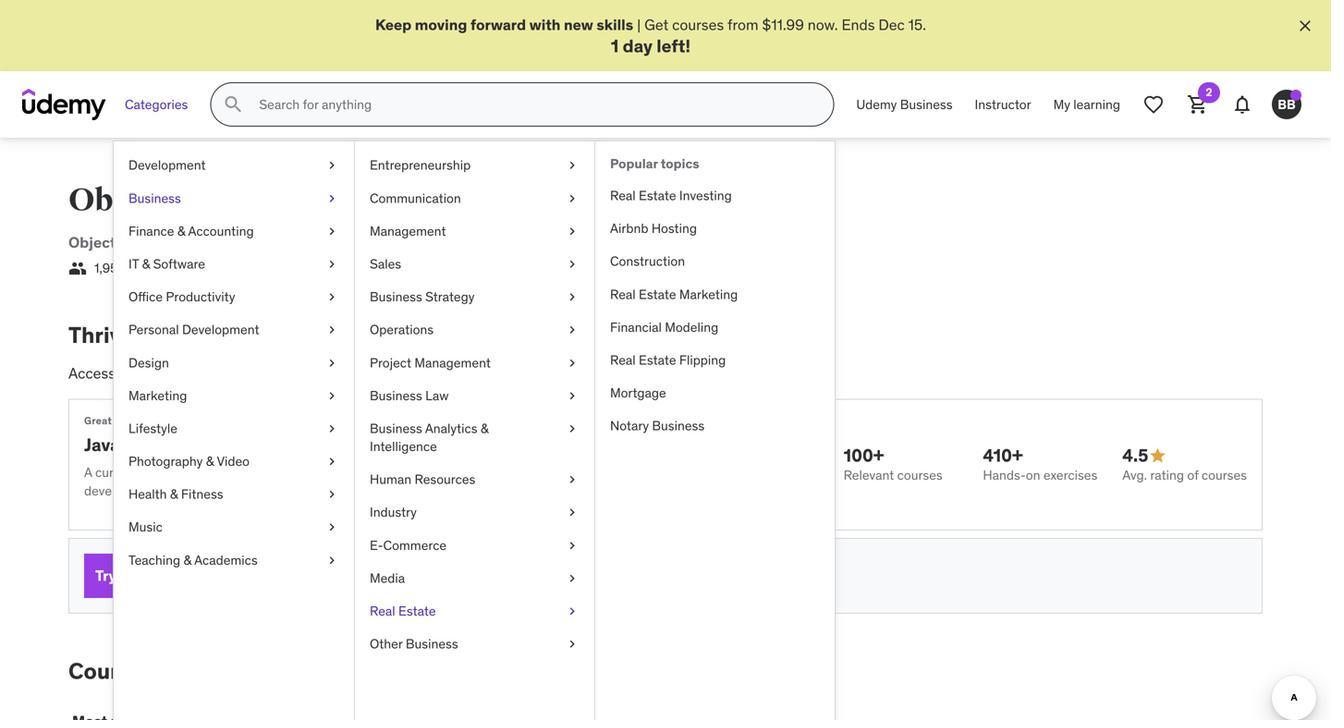 Task type: locate. For each thing, give the bounding box(es) containing it.
curated up business law
[[337, 364, 387, 383]]

& right teaching
[[184, 552, 192, 569]]

management down communication
[[370, 223, 446, 239]]

finance
[[129, 223, 174, 239]]

exercises down intelligence
[[398, 464, 452, 481]]

access
[[68, 364, 116, 383]]

courses right rating
[[1202, 467, 1248, 483]]

xsmall image up anytime.
[[565, 537, 580, 555]]

0 horizontal spatial a
[[119, 364, 127, 383]]

0 horizontal spatial small image
[[68, 259, 87, 278]]

xsmall image up relates in the top of the page
[[325, 189, 339, 208]]

real down financial at the top left of the page
[[610, 352, 636, 368]]

small image left 1,958,817
[[68, 259, 87, 278]]

development up sales
[[355, 233, 449, 252]]

0 vertical spatial object
[[68, 181, 168, 220]]

& right it
[[142, 256, 150, 272]]

xsmall image inside the business law link
[[565, 387, 580, 405]]

business inside real estate element
[[652, 418, 705, 434]]

after
[[466, 567, 493, 584]]

exercises
[[398, 464, 452, 481], [1044, 467, 1098, 483]]

of
[[198, 364, 211, 383], [202, 464, 213, 481], [1188, 467, 1199, 483]]

a left design
[[119, 364, 127, 383]]

developers
[[124, 434, 218, 456]]

xsmall image inside entrepreneurship link
[[565, 156, 580, 175]]

month
[[426, 567, 463, 584]]

you
[[498, 464, 519, 481], [227, 657, 265, 685]]

estate up financial modeling
[[639, 286, 676, 303]]

courses inside 100+ relevant courses
[[898, 467, 943, 483]]

you right the get
[[227, 657, 265, 685]]

0 horizontal spatial to
[[160, 657, 182, 685]]

xsmall image inside industry link
[[565, 504, 580, 522]]

relates
[[285, 233, 334, 252]]

for left in-
[[391, 364, 409, 383]]

and
[[265, 464, 286, 481]]

xsmall image inside lifestyle link
[[325, 420, 339, 438]]

estate down financial modeling
[[639, 352, 676, 368]]

with inside thrive in your career element
[[524, 364, 552, 383]]

business law
[[370, 387, 449, 404]]

xsmall image inside it & software link
[[325, 255, 339, 273]]

personal up design
[[129, 322, 179, 338]]

xsmall image inside development link
[[325, 156, 339, 175]]

real estate link
[[355, 595, 595, 628]]

xsmall image for it & software
[[325, 255, 339, 273]]

office
[[129, 289, 163, 305]]

xsmall image left java
[[565, 471, 580, 489]]

real up airbnb
[[610, 187, 636, 204]]

developer.
[[84, 483, 144, 499]]

100+ relevant courses
[[844, 444, 943, 483]]

marketing down construction link
[[680, 286, 738, 303]]

xsmall image for business strategy
[[565, 288, 580, 306]]

shopping cart with 2 items image
[[1187, 94, 1210, 116]]

with left new on the top of page
[[530, 15, 561, 34]]

xsmall image left project at left
[[325, 354, 339, 372]]

4.5
[[1123, 444, 1149, 467]]

0 horizontal spatial plan
[[185, 566, 216, 585]]

bb
[[1278, 96, 1296, 113]]

& right health
[[170, 486, 178, 503]]

real inside "real estate flipping" link
[[610, 352, 636, 368]]

curated
[[337, 364, 387, 383], [95, 464, 140, 481]]

1 vertical spatial programming
[[185, 233, 282, 252]]

1 vertical spatial curated
[[95, 464, 140, 481]]

1 vertical spatial marketing
[[129, 387, 187, 404]]

instructor
[[975, 96, 1032, 113]]

other business
[[370, 636, 458, 653]]

|
[[637, 15, 641, 34]]

xsmall image inside media link
[[565, 570, 580, 588]]

xsmall image inside 'other business' link
[[565, 635, 580, 654]]

you right help
[[498, 464, 519, 481]]

0 vertical spatial personal
[[129, 322, 179, 338]]

xsmall image inside sales link
[[565, 255, 580, 273]]

xsmall image up great for java developers a curated collection of courses and hands-on practice exercises to help you advance as a java developer. at the left
[[325, 387, 339, 405]]

udemy image
[[22, 89, 106, 120]]

estate for flipping
[[639, 352, 676, 368]]

0 horizontal spatial for
[[114, 414, 129, 427]]

0 horizontal spatial curated
[[95, 464, 140, 481]]

oriented up the "accounting"
[[174, 181, 308, 220]]

your
[[163, 321, 210, 349]]

curated up developer.
[[95, 464, 140, 481]]

collection up health & fitness
[[143, 464, 199, 481]]

0 vertical spatial for
[[391, 364, 409, 383]]

as
[[573, 464, 586, 481]]

a
[[119, 364, 127, 383], [556, 364, 563, 383], [589, 464, 596, 481]]

0 vertical spatial curated
[[337, 364, 387, 383]]

xsmall image
[[325, 156, 339, 175], [325, 189, 339, 208], [325, 222, 339, 240], [325, 255, 339, 273], [565, 255, 580, 273], [325, 321, 339, 339], [325, 354, 339, 372], [325, 387, 339, 405], [565, 420, 580, 438], [325, 453, 339, 471], [565, 471, 580, 489], [325, 486, 339, 504], [565, 504, 580, 522], [565, 537, 580, 555]]

xsmall image inside finance & accounting link
[[325, 222, 339, 240]]

roles
[[488, 364, 520, 383]]

development
[[129, 157, 206, 174], [355, 233, 449, 252], [182, 322, 259, 338]]

xsmall image for marketing
[[325, 387, 339, 405]]

1 horizontal spatial plan
[[628, 364, 657, 383]]

xsmall image inside the 'photography & video' link
[[325, 453, 339, 471]]

xsmall image up object oriented programming courses
[[325, 156, 339, 175]]

estate down "popular topics"
[[639, 187, 676, 204]]

xsmall image
[[565, 156, 580, 175], [565, 189, 580, 208], [565, 222, 580, 240], [325, 288, 339, 306], [565, 288, 580, 306], [565, 321, 580, 339], [565, 354, 580, 372], [565, 387, 580, 405], [325, 420, 339, 438], [325, 519, 339, 537], [325, 551, 339, 570], [565, 570, 580, 588], [565, 602, 580, 621], [565, 635, 580, 654]]

xsmall image inside teaching & academics link
[[325, 551, 339, 570]]

xsmall image for health & fitness
[[325, 486, 339, 504]]

business down the "real estate"
[[406, 636, 458, 653]]

1 horizontal spatial you
[[498, 464, 519, 481]]

$16.58
[[361, 567, 400, 584]]

1 vertical spatial personal
[[567, 364, 625, 383]]

submit search image
[[222, 94, 244, 116]]

1 horizontal spatial marketing
[[680, 286, 738, 303]]

xsmall image down relates in the top of the page
[[325, 255, 339, 273]]

xsmall image for lifestyle
[[325, 420, 339, 438]]

strategy
[[426, 289, 475, 305]]

0 vertical spatial programming
[[314, 181, 523, 220]]

$11.99
[[762, 15, 804, 34]]

object up 1,958,817
[[68, 233, 116, 252]]

xsmall image inside project management "link"
[[565, 354, 580, 372]]

on
[[330, 464, 345, 481], [1026, 467, 1041, 483]]

0 vertical spatial development
[[129, 157, 206, 174]]

xsmall image inside business strategy link
[[565, 288, 580, 306]]

0 vertical spatial you
[[498, 464, 519, 481]]

1 vertical spatial object
[[68, 233, 116, 252]]

1 vertical spatial with
[[524, 364, 552, 383]]

0 horizontal spatial exercises
[[398, 464, 452, 481]]

starting at $16.58 per month after trial. cancel anytime.
[[297, 567, 617, 584]]

1 vertical spatial small image
[[1149, 447, 1167, 465]]

business up intelligence
[[370, 420, 422, 437]]

1 vertical spatial development link
[[355, 233, 449, 252]]

categories button
[[114, 82, 199, 127]]

courses right relevant
[[898, 467, 943, 483]]

xsmall image for sales
[[565, 255, 580, 273]]

categories
[[125, 96, 188, 113]]

real inside the real estate link
[[370, 603, 395, 620]]

close image
[[1297, 17, 1315, 35]]

xsmall image left construction
[[565, 255, 580, 273]]

real up "other"
[[370, 603, 395, 620]]

1 horizontal spatial small image
[[1149, 447, 1167, 465]]

xsmall image inside personal development link
[[325, 321, 339, 339]]

object oriented programming courses
[[68, 181, 649, 220]]

business inside business analytics & intelligence
[[370, 420, 422, 437]]

xsmall image inside music link
[[325, 519, 339, 537]]

xsmall image for music
[[325, 519, 339, 537]]

to left help
[[455, 464, 467, 481]]

management up law
[[415, 354, 491, 371]]

thrive in your career element
[[68, 321, 1263, 614]]

0 horizontal spatial programming
[[185, 233, 282, 252]]

exercises left avg.
[[1044, 467, 1098, 483]]

financial
[[610, 319, 662, 336]]

real inside real estate marketing link
[[610, 286, 636, 303]]

airbnb hosting
[[610, 220, 697, 237]]

object for object oriented programming relates to development
[[68, 233, 116, 252]]

0 horizontal spatial on
[[330, 464, 345, 481]]

xsmall image inside design link
[[325, 354, 339, 372]]

video
[[217, 453, 250, 470]]

airbnb
[[610, 220, 649, 237]]

xsmall image for human resources
[[565, 471, 580, 489]]

personal right try
[[120, 566, 181, 585]]

courses left and
[[216, 464, 262, 481]]

hands-
[[983, 467, 1026, 483]]

in
[[139, 321, 158, 349]]

personal development link
[[114, 314, 354, 347]]

estate
[[639, 187, 676, 204], [639, 286, 676, 303], [639, 352, 676, 368], [399, 603, 436, 620]]

1 horizontal spatial a
[[556, 364, 563, 383]]

1 vertical spatial management
[[415, 354, 491, 371]]

courses up left!
[[672, 15, 724, 34]]

real for real estate investing
[[610, 187, 636, 204]]

modeling
[[665, 319, 719, 336]]

2 object from the top
[[68, 233, 116, 252]]

0 vertical spatial management
[[370, 223, 446, 239]]

1,958,817 learners
[[94, 260, 199, 277]]

top-
[[214, 364, 243, 383]]

0 vertical spatial courses
[[528, 181, 649, 220]]

xsmall image for operations
[[565, 321, 580, 339]]

for left free
[[219, 566, 239, 585]]

0 horizontal spatial courses
[[68, 657, 155, 685]]

intelligence
[[370, 438, 437, 455]]

a right the as
[[589, 464, 596, 481]]

& right finance
[[177, 223, 185, 239]]

& left video
[[206, 453, 214, 470]]

xsmall image for e-commerce
[[565, 537, 580, 555]]

xsmall image left operations
[[325, 321, 339, 339]]

1 horizontal spatial on
[[1026, 467, 1041, 483]]

collection
[[131, 364, 195, 383], [143, 464, 199, 481]]

marketing up the lifestyle
[[129, 387, 187, 404]]

& inside business analytics & intelligence
[[481, 420, 489, 437]]

avg.
[[1123, 467, 1148, 483]]

oriented up 1,958,817 learners
[[119, 233, 182, 252]]

with inside keep moving forward with new skills | get courses from $11.99 now. ends dec 15. 1 day left!
[[530, 15, 561, 34]]

development link
[[114, 149, 354, 182], [355, 233, 449, 252]]

& for accounting
[[177, 223, 185, 239]]

construction link
[[596, 245, 835, 278]]

xsmall image inside e-commerce link
[[565, 537, 580, 555]]

oriented for object oriented programming courses
[[174, 181, 308, 220]]

software
[[153, 256, 205, 272]]

communication
[[370, 190, 461, 206]]

xsmall image down the as
[[565, 504, 580, 522]]

xsmall image left the practice
[[325, 453, 339, 471]]

xsmall image for management
[[565, 222, 580, 240]]

try personal plan for free link
[[84, 554, 282, 598]]

1 vertical spatial you
[[227, 657, 265, 685]]

business up operations
[[370, 289, 422, 305]]

entrepreneurship
[[370, 157, 471, 174]]

of up fitness in the bottom left of the page
[[202, 464, 213, 481]]

xsmall image for design
[[325, 354, 339, 372]]

object
[[68, 181, 168, 220], [68, 233, 116, 252]]

xsmall image inside management link
[[565, 222, 580, 240]]

2 horizontal spatial a
[[589, 464, 596, 481]]

great
[[84, 414, 112, 427]]

2 horizontal spatial to
[[455, 464, 467, 481]]

small image up rating
[[1149, 447, 1167, 465]]

xsmall image for finance & accounting
[[325, 222, 339, 240]]

object up finance
[[68, 181, 168, 220]]

construction
[[610, 253, 685, 270]]

development link down submit search image
[[114, 149, 354, 182]]

1 horizontal spatial for
[[219, 566, 239, 585]]

xsmall image inside the real estate link
[[565, 602, 580, 621]]

real up financial at the top left of the page
[[610, 286, 636, 303]]

development down office productivity link
[[182, 322, 259, 338]]

0 vertical spatial marketing
[[680, 286, 738, 303]]

1 horizontal spatial exercises
[[1044, 467, 1098, 483]]

xsmall image down hands-
[[325, 486, 339, 504]]

xsmall image for media
[[565, 570, 580, 588]]

industry link
[[355, 496, 595, 529]]

office productivity
[[129, 289, 235, 305]]

to right relates in the top of the page
[[337, 233, 352, 252]]

0 horizontal spatial you
[[227, 657, 265, 685]]

help
[[470, 464, 495, 481]]

e-commerce
[[370, 537, 447, 554]]

collection down thrive in your career
[[131, 364, 195, 383]]

wishlist image
[[1143, 94, 1165, 116]]

xsmall image inside human resources link
[[565, 471, 580, 489]]

a inside great for java developers a curated collection of courses and hands-on practice exercises to help you advance as a java developer.
[[589, 464, 596, 481]]

xsmall image down object oriented programming courses
[[325, 222, 339, 240]]

small image
[[68, 259, 87, 278], [1149, 447, 1167, 465]]

Search for anything text field
[[256, 89, 811, 120]]

1 vertical spatial to
[[455, 464, 467, 481]]

development link up sales
[[355, 233, 449, 252]]

0 vertical spatial with
[[530, 15, 561, 34]]

for right great
[[114, 414, 129, 427]]

xsmall image inside operations 'link'
[[565, 321, 580, 339]]

development down categories dropdown button
[[129, 157, 206, 174]]

business right notary
[[652, 418, 705, 434]]

photography & video link
[[114, 445, 354, 478]]

2 horizontal spatial for
[[391, 364, 409, 383]]

&
[[177, 223, 185, 239], [142, 256, 150, 272], [481, 420, 489, 437], [206, 453, 214, 470], [170, 486, 178, 503], [184, 552, 192, 569]]

teaching
[[129, 552, 180, 569]]

personal up "mortgage"
[[567, 364, 625, 383]]

0 vertical spatial to
[[337, 233, 352, 252]]

sales link
[[355, 248, 595, 281]]

relevant
[[844, 467, 895, 483]]

xsmall image inside the 'communication' link
[[565, 189, 580, 208]]

for
[[391, 364, 409, 383], [114, 414, 129, 427], [219, 566, 239, 585]]

& right analytics
[[481, 420, 489, 437]]

teaching & academics
[[129, 552, 258, 569]]

with right roles
[[524, 364, 552, 383]]

0 vertical spatial oriented
[[174, 181, 308, 220]]

xsmall image inside health & fitness link
[[325, 486, 339, 504]]

1 object from the top
[[68, 181, 168, 220]]

xsmall image for business analytics & intelligence
[[565, 420, 580, 438]]

xsmall image inside business link
[[325, 189, 339, 208]]

xsmall image for other business
[[565, 635, 580, 654]]

1 vertical spatial collection
[[143, 464, 199, 481]]

to left the get
[[160, 657, 182, 685]]

to inside great for java developers a curated collection of courses and hands-on practice exercises to help you advance as a java developer.
[[455, 464, 467, 481]]

dec
[[879, 15, 905, 34]]

1 vertical spatial for
[[114, 414, 129, 427]]

xsmall image inside the business analytics & intelligence link
[[565, 420, 580, 438]]

real
[[610, 187, 636, 204], [610, 286, 636, 303], [610, 352, 636, 368], [370, 603, 395, 620]]

oriented
[[174, 181, 308, 220], [119, 233, 182, 252]]

exercises inside the 410+ hands-on exercises
[[1044, 467, 1098, 483]]

try personal plan for free
[[95, 566, 271, 585]]

xsmall image up the as
[[565, 420, 580, 438]]

xsmall image for entrepreneurship
[[565, 156, 580, 175]]

real inside real estate investing link
[[610, 187, 636, 204]]

rating
[[1151, 467, 1185, 483]]

topics
[[661, 156, 700, 172]]

1 horizontal spatial to
[[337, 233, 352, 252]]

2 vertical spatial for
[[219, 566, 239, 585]]

xsmall image inside office productivity link
[[325, 288, 339, 306]]

you inside great for java developers a curated collection of courses and hands-on practice exercises to help you advance as a java developer.
[[498, 464, 519, 481]]

1 vertical spatial oriented
[[119, 233, 182, 252]]

left!
[[657, 35, 691, 57]]

1 horizontal spatial programming
[[314, 181, 523, 220]]

xsmall image inside marketing link
[[325, 387, 339, 405]]

a right roles
[[556, 364, 563, 383]]



Task type: vqa. For each thing, say whether or not it's contained in the screenshot.
on to the left
yes



Task type: describe. For each thing, give the bounding box(es) containing it.
courses inside keep moving forward with new skills | get courses from $11.99 now. ends dec 15. 1 day left!
[[672, 15, 724, 34]]

notifications image
[[1232, 94, 1254, 116]]

estate for marketing
[[639, 286, 676, 303]]

of left top-
[[198, 364, 211, 383]]

exercises inside great for java developers a curated collection of courses and hands-on practice exercises to help you advance as a java developer.
[[398, 464, 452, 481]]

xsmall image for development
[[325, 156, 339, 175]]

0 horizontal spatial marketing
[[129, 387, 187, 404]]

learning
[[1074, 96, 1121, 113]]

2 vertical spatial to
[[160, 657, 182, 685]]

lifestyle link
[[114, 412, 354, 445]]

industry
[[370, 504, 417, 521]]

xsmall image for communication
[[565, 189, 580, 208]]

business down access a collection of top-rated courses curated for in-demand roles with a personal plan subscription.
[[370, 387, 422, 404]]

teaching & academics link
[[114, 544, 354, 577]]

udemy
[[857, 96, 897, 113]]

curated inside great for java developers a curated collection of courses and hands-on practice exercises to help you advance as a java developer.
[[95, 464, 140, 481]]

photography
[[129, 453, 203, 470]]

avg. rating of courses
[[1123, 467, 1248, 483]]

notary
[[610, 418, 649, 434]]

2 vertical spatial development
[[182, 322, 259, 338]]

a
[[84, 464, 92, 481]]

forward
[[471, 15, 526, 34]]

0 vertical spatial collection
[[131, 364, 195, 383]]

1 vertical spatial development
[[355, 233, 449, 252]]

law
[[426, 387, 449, 404]]

xsmall image for teaching & academics
[[325, 551, 339, 570]]

per
[[404, 567, 423, 584]]

of right rating
[[1188, 467, 1199, 483]]

design link
[[114, 347, 354, 379]]

programming for relates
[[185, 233, 282, 252]]

academics
[[194, 552, 258, 569]]

2 link
[[1176, 82, 1221, 127]]

new
[[564, 15, 594, 34]]

project
[[370, 354, 412, 371]]

subscription.
[[661, 364, 746, 383]]

1 vertical spatial plan
[[185, 566, 216, 585]]

human resources
[[370, 471, 476, 488]]

financial modeling
[[610, 319, 719, 336]]

1 vertical spatial courses
[[68, 657, 155, 685]]

real estate investing
[[610, 187, 732, 204]]

operations
[[370, 322, 434, 338]]

xsmall image for project management
[[565, 354, 580, 372]]

courses inside great for java developers a curated collection of courses and hands-on practice exercises to help you advance as a java developer.
[[216, 464, 262, 481]]

0 vertical spatial development link
[[114, 149, 354, 182]]

& for academics
[[184, 552, 192, 569]]

1 horizontal spatial courses
[[528, 181, 649, 220]]

business strategy link
[[355, 281, 595, 314]]

business right udemy
[[901, 96, 953, 113]]

get
[[645, 15, 669, 34]]

0 vertical spatial plan
[[628, 364, 657, 383]]

business link
[[114, 182, 354, 215]]

accounting
[[188, 223, 254, 239]]

now.
[[808, 15, 838, 34]]

skills
[[597, 15, 634, 34]]

& for software
[[142, 256, 150, 272]]

xsmall image for personal development
[[325, 321, 339, 339]]

2 vertical spatial personal
[[120, 566, 181, 585]]

starting
[[297, 567, 343, 584]]

notary business link
[[596, 410, 835, 443]]

design
[[129, 354, 169, 371]]

you have alerts image
[[1291, 90, 1302, 101]]

xsmall image for business law
[[565, 387, 580, 405]]

real for real estate
[[370, 603, 395, 620]]

project management
[[370, 354, 491, 371]]

xsmall image for industry
[[565, 504, 580, 522]]

thrive
[[68, 321, 134, 349]]

fitness
[[181, 486, 223, 503]]

other
[[370, 636, 403, 653]]

media
[[370, 570, 405, 587]]

thrive in your career
[[68, 321, 282, 349]]

my learning
[[1054, 96, 1121, 113]]

commerce
[[383, 537, 447, 554]]

real estate flipping link
[[596, 344, 835, 377]]

analytics
[[425, 420, 478, 437]]

real estate flipping
[[610, 352, 726, 368]]

of inside great for java developers a curated collection of courses and hands-on practice exercises to help you advance as a java developer.
[[202, 464, 213, 481]]

bb link
[[1265, 82, 1309, 127]]

estate up other business
[[399, 603, 436, 620]]

java
[[84, 434, 120, 456]]

it & software link
[[114, 248, 354, 281]]

access a collection of top-rated courses curated for in-demand roles with a personal plan subscription.
[[68, 364, 746, 383]]

management link
[[355, 215, 595, 248]]

xsmall image for office productivity
[[325, 288, 339, 306]]

real estate element
[[595, 142, 835, 720]]

mortgage
[[610, 385, 666, 401]]

personal development
[[129, 322, 259, 338]]

it & software
[[129, 256, 205, 272]]

moving
[[415, 15, 467, 34]]

programming for courses
[[314, 181, 523, 220]]

free
[[243, 566, 271, 585]]

sales
[[370, 256, 401, 272]]

object oriented programming relates to development
[[68, 233, 449, 252]]

on inside the 410+ hands-on exercises
[[1026, 467, 1041, 483]]

business up finance
[[129, 190, 181, 206]]

day
[[623, 35, 653, 57]]

popular
[[610, 156, 658, 172]]

learners
[[152, 260, 199, 277]]

2
[[1206, 85, 1213, 100]]

collection inside great for java developers a curated collection of courses and hands-on practice exercises to help you advance as a java developer.
[[143, 464, 199, 481]]

xsmall image for photography & video
[[325, 453, 339, 471]]

& for video
[[206, 453, 214, 470]]

410+
[[983, 444, 1023, 467]]

started
[[270, 657, 347, 685]]

real for real estate flipping
[[610, 352, 636, 368]]

finance & accounting
[[129, 223, 254, 239]]

ends
[[842, 15, 875, 34]]

0 vertical spatial small image
[[68, 259, 87, 278]]

xsmall image for real estate
[[565, 602, 580, 621]]

rated
[[243, 364, 278, 383]]

object for object oriented programming courses
[[68, 181, 168, 220]]

project management link
[[355, 347, 595, 379]]

estate for investing
[[639, 187, 676, 204]]

small image inside thrive in your career element
[[1149, 447, 1167, 465]]

communication link
[[355, 182, 595, 215]]

other business link
[[355, 628, 595, 661]]

for inside great for java developers a curated collection of courses and hands-on practice exercises to help you advance as a java developer.
[[114, 414, 129, 427]]

java
[[599, 464, 622, 481]]

marketing inside real estate element
[[680, 286, 738, 303]]

for inside try personal plan for free link
[[219, 566, 239, 585]]

keep moving forward with new skills | get courses from $11.99 now. ends dec 15. 1 day left!
[[376, 15, 927, 57]]

cancel
[[525, 567, 565, 584]]

100+
[[844, 444, 885, 467]]

hosting
[[652, 220, 697, 237]]

management inside management link
[[370, 223, 446, 239]]

media link
[[355, 562, 595, 595]]

photography & video
[[129, 453, 250, 470]]

office productivity link
[[114, 281, 354, 314]]

health
[[129, 486, 167, 503]]

real estate marketing
[[610, 286, 738, 303]]

career
[[215, 321, 282, 349]]

management inside project management "link"
[[415, 354, 491, 371]]

operations link
[[355, 314, 595, 347]]

udemy business
[[857, 96, 953, 113]]

1 horizontal spatial curated
[[337, 364, 387, 383]]

courses right rated
[[281, 364, 333, 383]]

on inside great for java developers a curated collection of courses and hands-on practice exercises to help you advance as a java developer.
[[330, 464, 345, 481]]

notary business
[[610, 418, 705, 434]]

xsmall image for business
[[325, 189, 339, 208]]

keep
[[376, 15, 412, 34]]

real for real estate marketing
[[610, 286, 636, 303]]

& for fitness
[[170, 486, 178, 503]]

oriented for object oriented programming relates to development
[[119, 233, 182, 252]]

e-commerce link
[[355, 529, 595, 562]]



